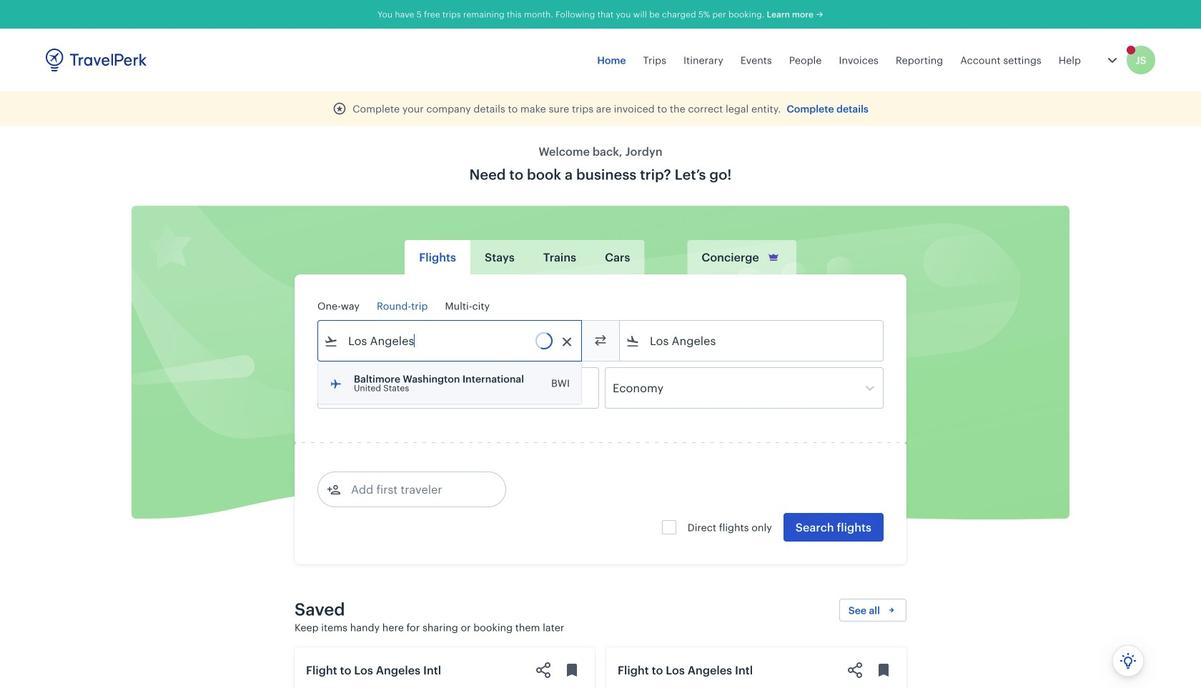 Task type: locate. For each thing, give the bounding box(es) containing it.
To search field
[[640, 330, 865, 353]]

Depart text field
[[338, 368, 413, 408]]



Task type: describe. For each thing, give the bounding box(es) containing it.
Add first traveler search field
[[341, 479, 490, 501]]

Return text field
[[423, 368, 498, 408]]

From search field
[[338, 330, 563, 353]]



